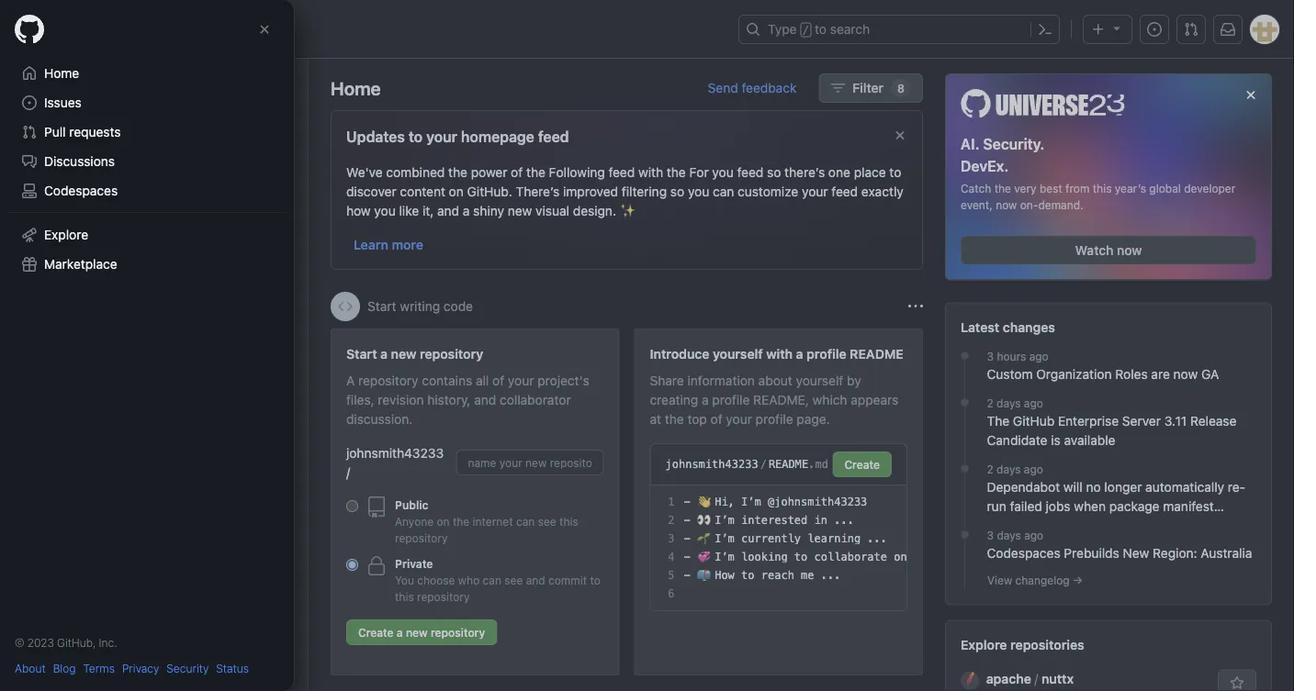 Task type: describe. For each thing, give the bounding box(es) containing it.
latest
[[961, 320, 999, 335]]

your up combined
[[426, 128, 457, 146]]

updates
[[346, 128, 405, 146]]

to inside private you choose who can see and commit to this repository
[[590, 574, 600, 587]]

to right how
[[741, 569, 754, 582]]

share information about yourself by creating a profile readme, which appears at the top of your profile page.
[[650, 373, 899, 427]]

watch now
[[1075, 243, 1142, 258]]

feed up following
[[538, 128, 569, 146]]

... right collaborate
[[914, 551, 934, 564]]

👀
[[697, 514, 708, 527]]

security.
[[983, 135, 1045, 153]]

1 vertical spatial now
[[1117, 243, 1142, 258]]

start for start writing code
[[367, 299, 396, 314]]

organization
[[1036, 367, 1112, 382]]

history,
[[427, 392, 471, 407]]

feed up customize
[[737, 164, 763, 180]]

ago for the
[[1024, 397, 1043, 410]]

repository up 'contains'
[[420, 346, 483, 361]]

start
[[78, 128, 105, 143]]

can inside we've combined the power of the following feed with the for you feed so there's one place to discover content on github. there's improved filtering so you can customize your feed exactly how you like it, and a shiny new visual design. ✨
[[713, 184, 734, 199]]

ago for custom
[[1029, 350, 1049, 363]]

readme,
[[753, 392, 809, 407]]

at
[[650, 411, 661, 427]]

top
[[687, 411, 707, 427]]

3 inside 1 - 👋 hi, i'm @johnsmith43233 2 - 👀 i'm interested in ... 3 - 🌱 i'm currently learning ... 4 - 💞️ i'm looking to collaborate on ... 5 - 📫 how to reach me ... 6
[[668, 533, 675, 546]]

0 horizontal spatial so
[[670, 184, 684, 199]]

@johnsmith43233
[[768, 496, 867, 509]]

of inside share information about yourself by creating a profile readme, which appears at the top of your profile page.
[[710, 411, 722, 427]]

by
[[847, 373, 861, 388]]

johnsmith43233 for johnsmith43233 / readme .md
[[665, 458, 758, 471]]

inc.
[[99, 636, 117, 649]]

candidate
[[987, 433, 1047, 448]]

your inside a repository contains all of your project's files, revision history, and collaborator discussion.
[[508, 373, 534, 388]]

dot fill image for codespaces prebuilds new region: australia
[[957, 528, 972, 542]]

are
[[1151, 367, 1170, 382]]

on inside 1 - 👋 hi, i'm @johnsmith43233 2 - 👀 i'm interested in ... 3 - 🌱 i'm currently learning ... 4 - 💞️ i'm looking to collaborate on ... 5 - 📫 how to reach me ... 6
[[894, 551, 907, 564]]

the
[[987, 414, 1009, 429]]

the left power
[[448, 164, 467, 180]]

dialog containing home
[[0, 0, 294, 692]]

send
[[708, 80, 738, 96]]

nuttx
[[1041, 672, 1074, 687]]

repository inside private you choose who can see and commit to this repository
[[417, 591, 470, 603]]

collaborator
[[500, 392, 571, 407]]

keep
[[101, 166, 130, 181]]

.md
[[808, 458, 828, 471]]

👋
[[697, 496, 708, 509]]

jobs
[[1046, 499, 1071, 514]]

5 - from the top
[[684, 569, 690, 582]]

a inside button
[[397, 626, 403, 639]]

start writing code
[[367, 299, 473, 314]]

new inside create your first project ready to start building? create a repository for a new idea or bring over an existing repository to keep contributing to it.
[[52, 147, 77, 162]]

on inside we've combined the power of the following feed with the for you feed so there's one place to discover content on github. there's improved filtering so you can customize your feed exactly how you like it, and a shiny new visual design. ✨
[[449, 184, 464, 199]]

more
[[392, 237, 423, 252]]

can inside public anyone on the internet can see this repository
[[516, 515, 535, 528]]

a inside share information about yourself by creating a profile readme, which appears at the top of your profile page.
[[702, 392, 709, 407]]

repository down for
[[22, 166, 82, 181]]

marketplace link
[[15, 250, 279, 279]]

of for power
[[511, 164, 523, 180]]

looking
[[741, 551, 788, 564]]

in
[[814, 514, 827, 527]]

new up revision
[[391, 346, 416, 361]]

git pull request image
[[1184, 22, 1199, 37]]

public anyone on the internet can see this repository
[[395, 499, 578, 545]]

your inside share information about yourself by creating a profile readme, which appears at the top of your profile page.
[[726, 411, 752, 427]]

type
[[768, 22, 797, 37]]

very
[[1014, 182, 1036, 195]]

contributing
[[133, 166, 205, 181]]

start a new repository
[[346, 346, 483, 361]]

a up revision
[[380, 346, 388, 361]]

we've
[[346, 164, 383, 180]]

you
[[395, 574, 414, 587]]

from
[[1065, 182, 1090, 195]]

repository inside public anyone on the internet can see this repository
[[395, 532, 448, 545]]

the up there's
[[526, 164, 545, 180]]

project's
[[537, 373, 589, 388]]

2023
[[27, 636, 54, 649]]

about
[[758, 373, 792, 388]]

1 - 👋 hi, i'm @johnsmith43233 2 - 👀 i'm interested in ... 3 - 🌱 i'm currently learning ... 4 - 💞️ i'm looking to collaborate on ... 5 - 📫 how to reach me ... 6
[[668, 496, 934, 601]]

feed up filtering
[[608, 164, 635, 180]]

repository inside create a new repository button
[[431, 626, 485, 639]]

see inside public anyone on the internet can see this repository
[[538, 515, 556, 528]]

prebuilds
[[1064, 546, 1119, 561]]

github
[[1013, 414, 1055, 429]]

1 horizontal spatial readme
[[850, 346, 903, 361]]

explore repositories
[[961, 638, 1084, 653]]

a
[[346, 373, 355, 388]]

discussions
[[44, 154, 115, 169]]

learning
[[808, 533, 861, 546]]

codespaces inside codespaces 'link'
[[44, 183, 118, 198]]

... up the learning
[[834, 514, 854, 527]]

the inside public anyone on the internet can see this repository
[[453, 515, 469, 528]]

to up me
[[794, 551, 808, 564]]

privacy link
[[122, 660, 159, 677]]

how
[[715, 569, 735, 582]]

create repository link
[[22, 193, 159, 222]]

marketplace
[[44, 257, 117, 272]]

3 - from the top
[[684, 533, 690, 546]]

command palette image
[[1038, 22, 1053, 37]]

0 vertical spatial yourself
[[713, 346, 763, 361]]

home inside dialog
[[44, 66, 79, 81]]

following
[[549, 164, 605, 180]]

region:
[[1153, 546, 1197, 561]]

share
[[650, 373, 684, 388]]

4 - from the top
[[684, 551, 690, 564]]

ago for dependabot
[[1024, 463, 1043, 476]]

activity
[[69, 253, 114, 269]]

contains
[[422, 373, 472, 388]]

to down idea
[[86, 166, 98, 181]]

explore element
[[945, 73, 1272, 692]]

ai.
[[961, 135, 979, 153]]

1 horizontal spatial home
[[331, 77, 381, 99]]

how
[[346, 203, 371, 218]]

new
[[1123, 546, 1149, 561]]

explore repositories navigation
[[945, 620, 1272, 692]]

automatically
[[1145, 480, 1224, 495]]

and inside private you choose who can see and commit to this repository
[[526, 574, 545, 587]]

who
[[458, 574, 480, 587]]

we've combined the power of the following feed with the for you feed so there's one place to discover content on github. there's improved filtering so you can customize your feed exactly how you like it, and a shiny new visual design. ✨
[[346, 164, 904, 218]]

github.
[[467, 184, 512, 199]]

recent activity
[[22, 253, 114, 269]]

new inside button
[[406, 626, 428, 639]]

changelog
[[1015, 575, 1070, 587]]

revision
[[378, 392, 424, 407]]

to left search
[[815, 22, 827, 37]]

now inside 3 hours ago custom organization roles are now ga
[[1173, 367, 1198, 382]]

1 horizontal spatial you
[[688, 184, 709, 199]]

filtering
[[622, 184, 667, 199]]

repository up existing
[[219, 128, 279, 143]]

5
[[668, 569, 675, 582]]

to left start
[[62, 128, 74, 143]]

0 vertical spatial you
[[712, 164, 734, 180]]

an
[[188, 147, 202, 162]]

when
[[1074, 499, 1106, 514]]

notifications image
[[1221, 22, 1235, 37]]

send feedback link
[[708, 79, 797, 98]]

plus image
[[1091, 22, 1106, 37]]

explore for explore repositories
[[961, 638, 1007, 653]]

re-
[[1228, 480, 1245, 495]]

why am i seeing this? image
[[908, 299, 923, 314]]

ago for codespaces
[[1024, 530, 1043, 542]]

page.
[[797, 411, 830, 427]]

filter image
[[831, 81, 845, 96]]

public
[[395, 499, 428, 512]]

triangle down image
[[1109, 21, 1124, 35]]

2 horizontal spatial profile
[[807, 346, 846, 361]]

for
[[689, 164, 709, 180]]

package
[[1109, 499, 1160, 514]]

for
[[22, 147, 38, 162]]

global
[[1149, 182, 1181, 195]]

there's
[[784, 164, 825, 180]]

apache / nuttx
[[986, 672, 1074, 687]]

private
[[395, 557, 433, 570]]

a up readme,
[[796, 346, 803, 361]]

which
[[812, 392, 847, 407]]



Task type: locate. For each thing, give the bounding box(es) containing it.
1 vertical spatial of
[[492, 373, 504, 388]]

1 horizontal spatial profile
[[756, 411, 793, 427]]

dot fill image for dependabot will no longer automatically re- run failed jobs when package manifest changes
[[957, 462, 972, 476]]

dependabot
[[987, 480, 1060, 495]]

1 vertical spatial on
[[437, 515, 450, 528]]

1 horizontal spatial with
[[766, 346, 793, 361]]

explore up recent activity
[[44, 227, 88, 242]]

2 for dependabot will no longer automatically re- run failed jobs when package manifest changes
[[987, 463, 993, 476]]

your inside create your first project ready to start building? create a repository for a new idea or bring over an existing repository to keep contributing to it.
[[67, 105, 94, 120]]

repository inside a repository contains all of your project's files, revision history, and collaborator discussion.
[[358, 373, 418, 388]]

1 vertical spatial 2
[[987, 463, 993, 476]]

repository down who
[[431, 626, 485, 639]]

None radio
[[346, 501, 358, 512], [346, 559, 358, 571], [346, 501, 358, 512], [346, 559, 358, 571]]

0 horizontal spatial of
[[492, 373, 504, 388]]

/ right type
[[802, 24, 809, 37]]

explore inside navigation
[[961, 638, 1007, 653]]

2 vertical spatial 2
[[668, 514, 675, 527]]

now right the watch
[[1117, 243, 1142, 258]]

custom organization roles are now ga link
[[987, 365, 1256, 384]]

x image
[[893, 128, 907, 143]]

ago inside 3 hours ago custom organization roles are now ga
[[1029, 350, 1049, 363]]

3 inside 3 hours ago custom organization roles are now ga
[[987, 350, 994, 363]]

you right for
[[712, 164, 734, 180]]

0 vertical spatial and
[[437, 203, 459, 218]]

0 vertical spatial start
[[367, 299, 396, 314]]

to up exactly
[[889, 164, 901, 180]]

2 vertical spatial profile
[[756, 411, 793, 427]]

3 days ago codespaces prebuilds new region: australia
[[987, 530, 1252, 561]]

2 horizontal spatial now
[[1173, 367, 1198, 382]]

1 vertical spatial explore
[[961, 638, 1007, 653]]

Repository name text field
[[456, 450, 604, 476]]

to up combined
[[409, 128, 423, 146]]

discussions link
[[15, 147, 279, 176]]

repository down it.
[[213, 202, 273, 217]]

0 horizontal spatial with
[[638, 164, 663, 180]]

0 vertical spatial now
[[996, 199, 1017, 212]]

can right internet
[[516, 515, 535, 528]]

create up ready
[[22, 105, 63, 120]]

1 vertical spatial can
[[516, 515, 535, 528]]

1 vertical spatial so
[[670, 184, 684, 199]]

yourself inside share information about yourself by creating a profile readme, which appears at the top of your profile page.
[[796, 373, 843, 388]]

ready
[[22, 128, 59, 143]]

devex.
[[961, 157, 1009, 175]]

with
[[638, 164, 663, 180], [766, 346, 793, 361]]

2 vertical spatial days
[[997, 530, 1021, 542]]

0 vertical spatial codespaces
[[44, 183, 118, 198]]

terms
[[83, 662, 115, 675]]

profile down readme,
[[756, 411, 793, 427]]

create for create repository
[[38, 200, 78, 215]]

0 horizontal spatial codespaces
[[44, 183, 118, 198]]

ago inside 2 days ago the github enterprise server 3.11 release candidate is available
[[1024, 397, 1043, 410]]

- left 📫
[[684, 569, 690, 582]]

1 vertical spatial this
[[559, 515, 578, 528]]

/ for apache / nuttx
[[1035, 672, 1038, 687]]

2 vertical spatial and
[[526, 574, 545, 587]]

0 horizontal spatial readme
[[769, 458, 808, 471]]

idea
[[80, 147, 105, 162]]

johnsmith43233 up 👋
[[665, 458, 758, 471]]

privacy
[[122, 662, 159, 675]]

2 horizontal spatial you
[[712, 164, 734, 180]]

days for the
[[997, 397, 1021, 410]]

about
[[15, 662, 46, 675]]

codespaces up view changelog →
[[987, 546, 1060, 561]]

1 vertical spatial yourself
[[796, 373, 843, 388]]

0 vertical spatial with
[[638, 164, 663, 180]]

2 inside 2 days ago the github enterprise server 3.11 release candidate is available
[[987, 397, 993, 410]]

1 horizontal spatial of
[[511, 164, 523, 180]]

to left it.
[[209, 166, 221, 181]]

1
[[668, 496, 675, 509]]

explore
[[44, 227, 88, 242], [961, 638, 1007, 653]]

None submit
[[832, 452, 892, 478]]

private you choose who can see and commit to this repository
[[395, 557, 600, 603]]

the inside ai. security. devex. catch the very best from this year's global developer event, now on-demand.
[[994, 182, 1011, 195]]

2 dot fill image from the top
[[957, 395, 972, 410]]

yourself up which
[[796, 373, 843, 388]]

readme up "by"
[[850, 346, 903, 361]]

0 vertical spatial so
[[767, 164, 781, 180]]

see inside private you choose who can see and commit to this repository
[[505, 574, 523, 587]]

create inside button
[[358, 626, 394, 639]]

feedback
[[742, 80, 797, 96]]

import
[[170, 202, 209, 217]]

your
[[67, 105, 94, 120], [426, 128, 457, 146], [802, 184, 828, 199], [508, 373, 534, 388], [726, 411, 752, 427]]

a repository contains all of your project's files, revision history, and collaborator discussion.
[[346, 373, 589, 427]]

2 vertical spatial this
[[395, 591, 414, 603]]

of inside we've combined the power of the following feed with the for you feed so there's one place to discover content on github. there's improved filtering so you can customize your feed exactly how you like it, and a shiny new visual design. ✨
[[511, 164, 523, 180]]

so up customize
[[767, 164, 781, 180]]

1 horizontal spatial so
[[767, 164, 781, 180]]

0 vertical spatial on
[[449, 184, 464, 199]]

your inside we've combined the power of the following feed with the for you feed so there's one place to discover content on github. there's improved filtering so you can customize your feed exactly how you like it, and a shiny new visual design. ✨
[[802, 184, 828, 199]]

list
[[96, 15, 727, 44]]

days up the
[[997, 397, 1021, 410]]

/ left .md
[[760, 458, 767, 471]]

2 vertical spatial you
[[374, 203, 396, 218]]

the right at
[[665, 411, 684, 427]]

create
[[22, 105, 63, 120], [166, 128, 205, 143], [38, 200, 78, 215], [358, 626, 394, 639]]

dot fill image
[[957, 349, 972, 363], [957, 395, 972, 410], [957, 462, 972, 476], [957, 528, 972, 542]]

and inside we've combined the power of the following feed with the for you feed so there's one place to discover content on github. there's improved filtering so you can customize your feed exactly how you like it, and a shiny new visual design. ✨
[[437, 203, 459, 218]]

1 horizontal spatial codespaces
[[987, 546, 1060, 561]]

on right anyone
[[437, 515, 450, 528]]

dependabot will no longer automatically re- run failed jobs when package manifest changes link
[[987, 478, 1256, 534]]

repository down anyone
[[395, 532, 448, 545]]

/ for type / to search
[[802, 24, 809, 37]]

will
[[1063, 480, 1083, 495]]

2 down 1
[[668, 514, 675, 527]]

4 dot fill image from the top
[[957, 528, 972, 542]]

0 vertical spatial readme
[[850, 346, 903, 361]]

/ down the discussion.
[[346, 465, 350, 480]]

server
[[1122, 414, 1161, 429]]

i'm right 🌱
[[715, 533, 735, 546]]

project
[[126, 105, 170, 120]]

days for codespaces
[[997, 530, 1021, 542]]

- left 🌱
[[684, 533, 690, 546]]

1 vertical spatial start
[[346, 346, 377, 361]]

2 inside 1 - 👋 hi, i'm @johnsmith43233 2 - 👀 i'm interested in ... 3 - 🌱 i'm currently learning ... 4 - 💞️ i'm looking to collaborate on ... 5 - 📫 how to reach me ... 6
[[668, 514, 675, 527]]

create up an
[[166, 128, 205, 143]]

feed down one
[[831, 184, 858, 199]]

view changelog →
[[987, 575, 1083, 587]]

a inside we've combined the power of the following feed with the for you feed so there's one place to discover content on github. there's improved filtering so you can customize your feed exactly how you like it, and a shiny new visual design. ✨
[[463, 203, 470, 218]]

0 horizontal spatial explore
[[44, 227, 88, 242]]

2 horizontal spatial can
[[713, 184, 734, 199]]

star this repository image
[[1230, 676, 1244, 691]]

currently
[[741, 533, 801, 546]]

the inside share information about yourself by creating a profile readme, which appears at the top of your profile page.
[[665, 411, 684, 427]]

0 horizontal spatial you
[[374, 203, 396, 218]]

status
[[216, 662, 249, 675]]

files,
[[346, 392, 374, 407]]

💞️
[[697, 551, 708, 564]]

6
[[668, 588, 675, 601]]

0 horizontal spatial can
[[483, 574, 501, 587]]

0 vertical spatial this
[[1093, 182, 1112, 195]]

power
[[471, 164, 507, 180]]

repository up revision
[[358, 373, 418, 388]]

2 vertical spatial of
[[710, 411, 722, 427]]

johnsmith43233 / readme .md
[[665, 458, 828, 471]]

latest changes
[[961, 320, 1055, 335]]

introduce yourself with a profile readme element
[[634, 329, 934, 676]]

watch now link
[[961, 236, 1256, 265]]

exactly
[[861, 184, 904, 199]]

of right all in the left bottom of the page
[[492, 373, 504, 388]]

changes inside 2 days ago dependabot will no longer automatically re- run failed jobs when package manifest changes
[[987, 519, 1037, 534]]

ga
[[1201, 367, 1219, 382]]

1 horizontal spatial can
[[516, 515, 535, 528]]

security
[[167, 662, 209, 675]]

days inside 2 days ago the github enterprise server 3.11 release candidate is available
[[997, 397, 1021, 410]]

johnsmith43233 /
[[346, 445, 444, 480]]

0 horizontal spatial see
[[505, 574, 523, 587]]

2 - from the top
[[684, 514, 690, 527]]

and down all in the left bottom of the page
[[474, 392, 496, 407]]

you down discover
[[374, 203, 396, 218]]

ago down the 'failed' at the bottom right of the page
[[1024, 530, 1043, 542]]

2 up the
[[987, 397, 993, 410]]

- left 💞️
[[684, 551, 690, 564]]

0 horizontal spatial johnsmith43233
[[346, 445, 444, 461]]

to right the commit
[[590, 574, 600, 587]]

send feedback
[[708, 80, 797, 96]]

2 vertical spatial now
[[1173, 367, 1198, 382]]

johnsmith43233 for johnsmith43233 /
[[346, 445, 444, 461]]

issue opened image
[[1147, 22, 1162, 37]]

/ inside introduce yourself with a profile readme element
[[760, 458, 767, 471]]

security link
[[167, 660, 209, 677]]

days inside 2 days ago dependabot will no longer automatically re- run failed jobs when package manifest changes
[[997, 463, 1021, 476]]

of right power
[[511, 164, 523, 180]]

1 horizontal spatial and
[[474, 392, 496, 407]]

create for create a new repository
[[358, 626, 394, 639]]

dialog
[[0, 0, 294, 692]]

start inside create a new repository 'element'
[[346, 346, 377, 361]]

johnsmith43233 inside introduce yourself with a profile readme element
[[665, 458, 758, 471]]

→
[[1073, 575, 1083, 587]]

repositories
[[1010, 638, 1084, 653]]

open global navigation menu image
[[22, 22, 37, 37]]

3 dot fill image from the top
[[957, 462, 972, 476]]

days inside the 3 days ago codespaces prebuilds new region: australia
[[997, 530, 1021, 542]]

and right it,
[[437, 203, 459, 218]]

profile
[[807, 346, 846, 361], [712, 392, 750, 407], [756, 411, 793, 427]]

3 inside the 3 days ago codespaces prebuilds new region: australia
[[987, 530, 994, 542]]

i'm down hi,
[[715, 514, 735, 527]]

/ inside type / to search
[[802, 24, 809, 37]]

0 horizontal spatial yourself
[[713, 346, 763, 361]]

start for start a new repository
[[346, 346, 377, 361]]

appears
[[851, 392, 899, 407]]

1 horizontal spatial this
[[559, 515, 578, 528]]

2 days from the top
[[997, 463, 1021, 476]]

view
[[987, 575, 1012, 587]]

create your first project ready to start building? create a repository for a new idea or bring over an existing repository to keep contributing to it.
[[22, 105, 279, 181]]

0 vertical spatial 2
[[987, 397, 993, 410]]

0 vertical spatial can
[[713, 184, 734, 199]]

2 horizontal spatial and
[[526, 574, 545, 587]]

2 horizontal spatial of
[[710, 411, 722, 427]]

learn more link
[[354, 237, 423, 252]]

profile up which
[[807, 346, 846, 361]]

/ for johnsmith43233 / readme .md
[[760, 458, 767, 471]]

create repository
[[38, 200, 144, 215]]

can right who
[[483, 574, 501, 587]]

discussion.
[[346, 411, 413, 427]]

4
[[668, 551, 675, 564]]

requests
[[69, 124, 121, 140]]

it,
[[422, 203, 434, 218]]

0 vertical spatial days
[[997, 397, 1021, 410]]

0 horizontal spatial home
[[44, 66, 79, 81]]

johnsmith43233 down the discussion.
[[346, 445, 444, 461]]

- left 👋
[[684, 496, 690, 509]]

universe23 image
[[961, 89, 1125, 118]]

1 dot fill image from the top
[[957, 349, 972, 363]]

repository down the choose
[[417, 591, 470, 603]]

1 vertical spatial profile
[[712, 392, 750, 407]]

/ for johnsmith43233 /
[[346, 465, 350, 480]]

days for dependabot
[[997, 463, 1021, 476]]

me
[[801, 569, 814, 582]]

of right top
[[710, 411, 722, 427]]

learn
[[354, 237, 388, 252]]

start right code icon
[[367, 299, 396, 314]]

a left shiny
[[463, 203, 470, 218]]

none submit inside introduce yourself with a profile readme element
[[832, 452, 892, 478]]

/
[[802, 24, 809, 37], [760, 458, 767, 471], [346, 465, 350, 480], [1035, 672, 1038, 687]]

1 vertical spatial you
[[688, 184, 709, 199]]

johnsmith43233
[[346, 445, 444, 461], [665, 458, 758, 471]]

0 horizontal spatial now
[[996, 199, 1017, 212]]

explore inside dialog
[[44, 227, 88, 242]]

create for create your first project ready to start building? create a repository for a new idea or bring over an existing repository to keep contributing to it.
[[22, 105, 63, 120]]

the left for
[[667, 164, 686, 180]]

reach
[[761, 569, 794, 582]]

code image
[[338, 299, 353, 314]]

1 - from the top
[[684, 496, 690, 509]]

bring
[[124, 147, 155, 162]]

- left 👀
[[684, 514, 690, 527]]

create down discussions at the left of the page
[[38, 200, 78, 215]]

2 vertical spatial on
[[894, 551, 907, 564]]

1 horizontal spatial explore
[[961, 638, 1007, 653]]

... right me
[[821, 569, 841, 582]]

ago inside the 3 days ago codespaces prebuilds new region: australia
[[1024, 530, 1043, 542]]

you
[[712, 164, 734, 180], [688, 184, 709, 199], [374, 203, 396, 218]]

✨
[[620, 203, 633, 218]]

over
[[159, 147, 184, 162]]

new inside we've combined the power of the following feed with the for you feed so there's one place to discover content on github. there's improved filtering so you can customize your feed exactly how you like it, and a shiny new visual design. ✨
[[508, 203, 532, 218]]

explore for explore
[[44, 227, 88, 242]]

readme up @johnsmith43233
[[769, 458, 808, 471]]

and
[[437, 203, 459, 218], [474, 392, 496, 407], [526, 574, 545, 587]]

3 up 4
[[668, 533, 675, 546]]

this
[[1093, 182, 1112, 195], [559, 515, 578, 528], [395, 591, 414, 603]]

changes up hours
[[1003, 320, 1055, 335]]

close image
[[1244, 88, 1258, 102]]

2 days ago the github enterprise server 3.11 release candidate is available
[[987, 397, 1237, 448]]

create down lock image
[[358, 626, 394, 639]]

on left github.
[[449, 184, 464, 199]]

0 horizontal spatial and
[[437, 203, 459, 218]]

now left ga
[[1173, 367, 1198, 382]]

0 vertical spatial profile
[[807, 346, 846, 361]]

github,
[[57, 636, 96, 649]]

dot fill image for the github enterprise server 3.11 release candidate is available
[[957, 395, 972, 410]]

@apache profile image
[[961, 672, 979, 690]]

/ inside explore repositories navigation
[[1035, 672, 1038, 687]]

3 left hours
[[987, 350, 994, 363]]

1 vertical spatial codespaces
[[987, 546, 1060, 561]]

home up issues
[[44, 66, 79, 81]]

on inside public anyone on the internet can see this repository
[[437, 515, 450, 528]]

lock image
[[366, 556, 388, 578]]

this right from
[[1093, 182, 1112, 195]]

this down you
[[395, 591, 414, 603]]

with inside we've combined the power of the following feed with the for you feed so there's one place to discover content on github. there's improved filtering so you can customize your feed exactly how you like it, and a shiny new visual design. ✨
[[638, 164, 663, 180]]

this inside ai. security. devex. catch the very best from this year's global developer event, now on-demand.
[[1093, 182, 1112, 195]]

0 vertical spatial changes
[[1003, 320, 1055, 335]]

i'm up how
[[715, 551, 735, 564]]

profile down information
[[712, 392, 750, 407]]

a right for
[[42, 147, 49, 162]]

explore up @apache profile image
[[961, 638, 1007, 653]]

to inside we've combined the power of the following feed with the for you feed so there's one place to discover content on github. there's improved filtering so you can customize your feed exactly how you like it, and a shiny new visual design. ✨
[[889, 164, 901, 180]]

1 vertical spatial changes
[[987, 519, 1037, 534]]

/ inside johnsmith43233 /
[[346, 465, 350, 480]]

ai. security. devex. catch the very best from this year's global developer event, now on-demand.
[[961, 135, 1236, 212]]

so right filtering
[[670, 184, 684, 199]]

with up about
[[766, 346, 793, 361]]

there's
[[516, 184, 560, 199]]

with up filtering
[[638, 164, 663, 180]]

like
[[399, 203, 419, 218]]

now left on- on the right
[[996, 199, 1017, 212]]

0 vertical spatial of
[[511, 164, 523, 180]]

1 days from the top
[[997, 397, 1021, 410]]

can inside private you choose who can see and commit to this repository
[[483, 574, 501, 587]]

the left 'very'
[[994, 182, 1011, 195]]

dot fill image for custom organization roles are now ga
[[957, 349, 972, 363]]

repository inside create repository link
[[82, 200, 144, 215]]

2 up run
[[987, 463, 993, 476]]

1 vertical spatial see
[[505, 574, 523, 587]]

close image
[[257, 22, 272, 37]]

i'm
[[741, 496, 761, 509], [715, 514, 735, 527], [715, 533, 735, 546], [715, 551, 735, 564]]

of for all
[[492, 373, 504, 388]]

1 vertical spatial with
[[766, 346, 793, 361]]

codespaces inside the 3 days ago codespaces prebuilds new region: australia
[[987, 546, 1060, 561]]

new down pull
[[52, 147, 77, 162]]

3 for codespaces prebuilds new region: australia
[[987, 530, 994, 542]]

repo image
[[366, 497, 388, 519]]

repository down "keep" on the left top of the page
[[82, 200, 144, 215]]

type / to search
[[768, 22, 870, 37]]

1 horizontal spatial johnsmith43233
[[665, 458, 758, 471]]

1 vertical spatial days
[[997, 463, 1021, 476]]

of inside a repository contains all of your project's files, revision history, and collaborator discussion.
[[492, 373, 504, 388]]

2 for the github enterprise server 3.11 release candidate is available
[[987, 397, 993, 410]]

3 for custom organization roles are now ga
[[987, 350, 994, 363]]

shiny
[[473, 203, 504, 218]]

new down there's
[[508, 203, 532, 218]]

1 vertical spatial readme
[[769, 458, 808, 471]]

3 days from the top
[[997, 530, 1021, 542]]

yourself up information
[[713, 346, 763, 361]]

run
[[987, 499, 1006, 514]]

ago up the github at the bottom
[[1024, 397, 1043, 410]]

0 horizontal spatial this
[[395, 591, 414, 603]]

catch
[[961, 182, 991, 195]]

see
[[538, 515, 556, 528], [505, 574, 523, 587]]

your up collaborator
[[508, 373, 534, 388]]

2 horizontal spatial this
[[1093, 182, 1112, 195]]

1 horizontal spatial now
[[1117, 243, 1142, 258]]

2 vertical spatial can
[[483, 574, 501, 587]]

days up dependabot
[[997, 463, 1021, 476]]

i'm right hi,
[[741, 496, 761, 509]]

0 vertical spatial see
[[538, 515, 556, 528]]

updates to your homepage feed
[[346, 128, 569, 146]]

create a new repository element
[[346, 344, 604, 653]]

this inside public anyone on the internet can see this repository
[[559, 515, 578, 528]]

start
[[367, 299, 396, 314], [346, 346, 377, 361]]

0 vertical spatial explore
[[44, 227, 88, 242]]

days down run
[[997, 530, 1021, 542]]

apache
[[986, 672, 1031, 687]]

johnsmith43233 inside create a new repository 'element'
[[346, 445, 444, 461]]

issues
[[44, 95, 82, 110]]

1 horizontal spatial see
[[538, 515, 556, 528]]

demand.
[[1038, 199, 1083, 212]]

... up collaborate
[[867, 533, 887, 546]]

a up existing
[[209, 128, 216, 143]]

now inside ai. security. devex. catch the very best from this year's global developer event, now on-demand.
[[996, 199, 1017, 212]]

collaborate
[[814, 551, 887, 564]]

0 horizontal spatial profile
[[712, 392, 750, 407]]

...
[[834, 514, 854, 527], [867, 533, 887, 546], [914, 551, 934, 564], [821, 569, 841, 582]]

and inside a repository contains all of your project's files, revision history, and collaborator discussion.
[[474, 392, 496, 407]]

new down you
[[406, 626, 428, 639]]

this inside private you choose who can see and commit to this repository
[[395, 591, 414, 603]]

ago inside 2 days ago dependabot will no longer automatically re- run failed jobs when package manifest changes
[[1024, 463, 1043, 476]]

1 vertical spatial and
[[474, 392, 496, 407]]

2 inside 2 days ago dependabot will no longer automatically re- run failed jobs when package manifest changes
[[987, 463, 993, 476]]

customize
[[738, 184, 798, 199]]

1 horizontal spatial yourself
[[796, 373, 843, 388]]



Task type: vqa. For each thing, say whether or not it's contained in the screenshot.
Get code suggestions in more than a dozen coding languages including Python, JavaScript, TypeScript, Go, and Ruby's Get
no



